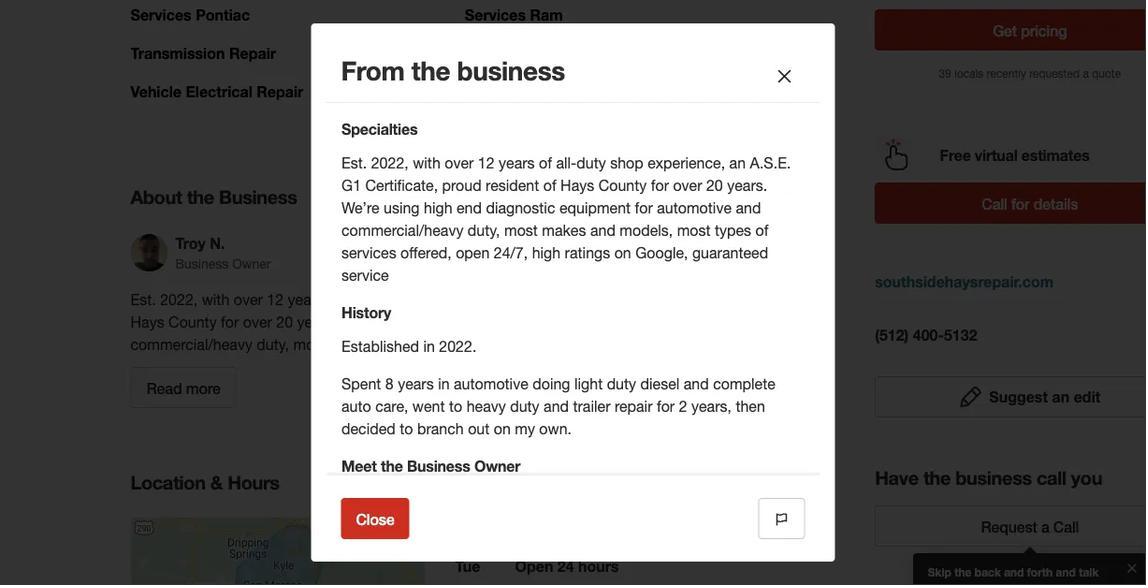 Task type: describe. For each thing, give the bounding box(es) containing it.
diagnostic for ratings
[[486, 199, 555, 216]]

read
[[146, 380, 182, 397]]

services for est. 2022, with over 12 years of all-duty shop experience, an a.s.e. g1 certificate, proud resident of hays county for over 20 years. we're using high end diagnostic equipment for automotive and commercial/heavy duty, most makes and models, most types of services offered, open 24/7, high ratings on google, guaranteed service
[[341, 244, 396, 261]]

0 vertical spatial a
[[1083, 66, 1089, 80]]

from the business dialog
[[0, 0, 1147, 585]]

makes for est. 2022, with over 12 years of all-duty shop experience, an a.s.e. g1 certificate, proud resident of hays county for over 20 years. we're using high end diagnostic equipment for automotive and commercial/heavy duty, most makes and models, most types of services offered, open 24/7, high ratings on google, guaranteed service
[[542, 221, 586, 239]]

equipment for rati
[[560, 314, 631, 331]]

call for details button
[[875, 183, 1147, 224]]

owner for meet the business owner
[[474, 457, 520, 475]]

proud for ratings
[[442, 176, 481, 194]]

automotive for rati
[[657, 314, 732, 331]]

call
[[1037, 466, 1067, 489]]

southsidehaysrepair.com
[[875, 273, 1054, 291]]

own.
[[539, 420, 571, 437]]

requested
[[1030, 66, 1080, 80]]

24 pencil v2 image
[[807, 471, 829, 493]]

conditioning
[[489, 45, 580, 63]]

certificate, for est. 2022, with over 12 years of all-duty shop experience, an a.s.e. g1 certificate, proud resident of hays county for over 20 years. we're using high end diagnostic equipment for automotive and commercial/heavy duty, most makes and models, most types of services offered, open 24/7, high ratings on google, guaranteed service
[[365, 176, 438, 194]]

1 vertical spatial close image
[[1125, 559, 1140, 576]]

doing
[[532, 375, 570, 392]]

went
[[412, 397, 445, 415]]

24 pencil v2 image
[[960, 386, 982, 408]]

free virtual estimates
[[940, 146, 1090, 164]]

resident for rati
[[729, 291, 782, 308]]

call for details
[[982, 195, 1079, 212]]

years inside spent 8 years in automotive doing light duty diesel and complete auto care, went to heavy duty and trailer repair for 2 years, then decided to branch out on my own.
[[398, 375, 434, 392]]

and up guaranteed
[[736, 199, 761, 216]]

an inside the location & hours 'element'
[[751, 473, 768, 491]]

close
[[356, 510, 395, 528]]

diesel
[[640, 375, 679, 392]]

duty up repair
[[607, 375, 636, 392]]

quote
[[1093, 66, 1121, 80]]

years for est. 2022, with over 12 years of all-duty shop experience, an a.s.e. g1 certificate, proud resident of hays county for over 20 years.  we're using high end diagnostic equipment for automotive and commercial/heavy duty, most makes and models, most types of services offered, open 24/7, high rati
[[288, 291, 324, 308]]

spent 8 years in automotive doing light duty diesel and complete auto care, went to heavy duty and trailer repair for 2 years, then decided to branch out on my own.
[[341, 375, 775, 437]]

air conditioning services link
[[465, 45, 646, 63]]

offered, for est. 2022, with over 12 years of all-duty shop experience, an a.s.e. g1 certificate, proud resident of hays county for over 20 years.  we're using high end diagnostic equipment for automotive and commercial/heavy duty, most makes and models, most types of services offered, open 24/7, high rati
[[621, 336, 672, 353]]

g1 for est. 2022, with over 12 years of all-duty shop experience, an a.s.e. g1 certificate, proud resident of hays county for over 20 years. we're using high end diagnostic equipment for automotive and commercial/heavy duty, most makes and models, most types of services offered, open 24/7, high ratings on google, guaranteed service
[[341, 176, 361, 194]]

a.s.e. for est. 2022, with over 12 years of all-duty shop experience, an a.s.e. g1 certificate, proud resident of hays county for over 20 years.  we're using high end diagnostic equipment for automotive and commercial/heavy duty, most makes and models, most types of services offered, open 24/7, high rati
[[539, 291, 580, 308]]

and up convenient
[[1005, 566, 1024, 579]]

20 for est. 2022, with over 12 years of all-duty shop experience, an a.s.e. g1 certificate, proud resident of hays county for over 20 years.  we're using high end diagnostic equipment for automotive and commercial/heavy duty, most makes and models, most types of services offered, open 24/7, high rati
[[276, 314, 293, 331]]

1 vertical spatial repair
[[257, 83, 304, 101]]

types for ratings
[[715, 221, 751, 239]]

commercial/heavy for est. 2022, with over 12 years of all-duty shop experience, an a.s.e. g1 certificate, proud resident of hays county for over 20 years. we're using high end diagnostic equipment for automotive and commercial/heavy duty, most makes and models, most types of services offered, open 24/7, high ratings on google, guaranteed service
[[341, 221, 463, 239]]

request
[[981, 518, 1038, 535]]

air conditioning services
[[465, 45, 646, 63]]

tue
[[455, 558, 481, 576]]

guaranteed
[[692, 244, 768, 261]]

2022.
[[439, 337, 476, 355]]

years. for est. 2022, with over 12 years of all-duty shop experience, an a.s.e. g1 certificate, proud resident of hays county for over 20 years. we're using high end diagnostic equipment for automotive and commercial/heavy duty, most makes and models, most types of services offered, open 24/7, high ratings on google, guaranteed service
[[727, 176, 767, 194]]

business for from the business
[[457, 54, 565, 86]]

get pricing
[[993, 22, 1068, 39]]

have
[[875, 466, 919, 489]]

vehicle electrical repair link
[[131, 83, 304, 101]]

rati
[[785, 336, 806, 353]]

forth
[[1028, 566, 1053, 579]]

24/7, for ratings
[[494, 244, 528, 261]]

end for rati
[[457, 314, 482, 331]]

types for rati
[[504, 336, 541, 353]]

(512)
[[875, 326, 909, 344]]

for inside button
[[1012, 195, 1030, 212]]

0 horizontal spatial in
[[423, 337, 435, 355]]

free
[[940, 146, 971, 164]]

experience, for ratings
[[647, 154, 725, 171]]

(512) 400-5132
[[875, 326, 978, 344]]

you
[[1072, 466, 1103, 489]]

5132
[[944, 326, 978, 344]]

location
[[131, 471, 206, 494]]

troy n. business owner
[[176, 235, 271, 272]]

owner for troy n. business owner
[[232, 256, 271, 272]]

using for est. 2022, with over 12 years of all-duty shop experience, an a.s.e. g1 certificate, proud resident of hays county for over 20 years.  we're using high end diagnostic equipment for automotive and commercial/heavy duty, most makes and models, most types of services offered, open 24/7, high rati
[[384, 314, 420, 331]]

call inside button
[[982, 195, 1008, 212]]

repair
[[614, 397, 652, 415]]

read more button
[[131, 367, 236, 409]]

out
[[468, 420, 489, 437]]

pontiac
[[196, 7, 250, 24]]

and left talk
[[1056, 566, 1076, 579]]

county for est. 2022, with over 12 years of all-duty shop experience, an a.s.e. g1 certificate, proud resident of hays county for over 20 years. we're using high end diagnostic equipment for automotive and commercial/heavy duty, most makes and models, most types of services offered, open 24/7, high ratings on google, guaranteed service
[[598, 176, 647, 194]]

services pontiac link
[[131, 7, 250, 24]]

read more
[[146, 380, 221, 397]]

duty, for est. 2022, with over 12 years of all-duty shop experience, an a.s.e. g1 certificate, proud resident of hays county for over 20 years.  we're using high end diagnostic equipment for automotive and commercial/heavy duty, most makes and models, most types of services offered, open 24/7, high rati
[[257, 336, 289, 353]]

suggest inside the location & hours 'element'
[[688, 473, 747, 491]]

20 for est. 2022, with over 12 years of all-duty shop experience, an a.s.e. g1 certificate, proud resident of hays county for over 20 years. we're using high end diagnostic equipment for automotive and commercial/heavy duty, most makes and models, most types of services offered, open 24/7, high ratings on google, guaranteed service
[[706, 176, 723, 194]]

models, for est. 2022, with over 12 years of all-duty shop experience, an a.s.e. g1 certificate, proud resident of hays county for over 20 years.  we're using high end diagnostic equipment for automotive and commercial/heavy duty, most makes and models, most types of services offered, open 24/7, high rati
[[409, 336, 462, 353]]

business for about the business
[[219, 186, 297, 208]]

estimates
[[1022, 146, 1090, 164]]

12 for est. 2022, with over 12 years of all-duty shop experience, an a.s.e. g1 certificate, proud resident of hays county for over 20 years. we're using high end diagnostic equipment for automotive and commercial/heavy duty, most makes and models, most types of services offered, open 24/7, high ratings on google, guaranteed service
[[478, 154, 494, 171]]

resident for ratings
[[485, 176, 539, 194]]

locals
[[955, 66, 984, 80]]

hours
[[579, 558, 619, 576]]

est. 2022, with over 12 years of all-duty shop experience, an a.s.e. g1 certificate, proud resident of hays county for over 20 years. we're using high end diagnostic equipment for automotive and commercial/heavy duty, most makes and models, most types of services offered, open 24/7, high ratings on google, guaranteed service
[[341, 154, 791, 284]]

trailer
[[573, 397, 610, 415]]

request a call button
[[875, 505, 1147, 547]]

ram
[[530, 7, 563, 24]]

auto
[[341, 397, 371, 415]]

decided
[[341, 420, 395, 437]]

an inside button
[[1053, 388, 1070, 406]]

service
[[341, 266, 389, 284]]

open for open now
[[751, 528, 790, 546]]

duty inside est. 2022, with over 12 years of all-duty shop experience, an a.s.e. g1 certificate, proud resident of hays county for over 20 years. we're using high end diagnostic equipment for automotive and commercial/heavy duty, most makes and models, most types of services offered, open 24/7, high ratings on google, guaranteed service
[[576, 154, 606, 171]]

troy
[[176, 235, 206, 253]]

transmission
[[131, 45, 225, 63]]

business for meet the business owner
[[407, 457, 470, 475]]

years,
[[691, 397, 731, 415]]

0 horizontal spatial to
[[399, 420, 413, 437]]

automotive inside spent 8 years in automotive doing light duty diesel and complete auto care, went to heavy duty and trailer repair for 2 years, then decided to branch out on my own.
[[454, 375, 528, 392]]

services up air
[[465, 7, 526, 24]]

from the business
[[341, 54, 565, 86]]

from
[[341, 54, 405, 86]]

400-
[[913, 326, 944, 344]]

in inside spent 8 years in automotive doing light duty diesel and complete auto care, went to heavy duty and trailer repair for 2 years, then decided to branch out on my own.
[[438, 375, 449, 392]]

history
[[341, 304, 391, 322]]

2022, for est. 2022, with over 12 years of all-duty shop experience, an a.s.e. g1 certificate, proud resident of hays county for over 20 years.  we're using high end diagnostic equipment for automotive and commercial/heavy duty, most makes and models, most types of services offered, open 24/7, high rati
[[160, 291, 198, 308]]

about
[[131, 186, 182, 208]]

open 24 hours
[[515, 558, 619, 576]]

talk
[[1079, 566, 1099, 579]]

the for have
[[924, 466, 951, 489]]

an inside est. 2022, with over 12 years of all-duty shop experience, an a.s.e. g1 certificate, proud resident of hays county for over 20 years.  we're using high end diagnostic equipment for automotive and commercial/heavy duty, most makes and models, most types of services offered, open 24/7, high rati
[[519, 291, 535, 308]]

suggest an edit link
[[688, 471, 829, 493]]

suggest an edit inside button
[[990, 388, 1101, 406]]

skip the back and forth and talk when it's convenient
[[928, 566, 1099, 585]]

duty up my
[[510, 397, 539, 415]]

and up the own. in the left bottom of the page
[[543, 397, 569, 415]]

my
[[515, 420, 535, 437]]

services pontiac
[[131, 7, 250, 24]]

n.
[[210, 235, 225, 253]]

recently
[[987, 66, 1027, 80]]

branch
[[417, 420, 464, 437]]

proud for rati
[[685, 291, 724, 308]]

edit inside button
[[1074, 388, 1101, 406]]

google,
[[635, 244, 688, 261]]

headlight
[[465, 83, 534, 101]]

when
[[928, 581, 957, 585]]

models, for est. 2022, with over 12 years of all-duty shop experience, an a.s.e. g1 certificate, proud resident of hays county for over 20 years. we're using high end diagnostic equipment for automotive and commercial/heavy duty, most makes and models, most types of services offered, open 24/7, high ratings on google, guaranteed service
[[619, 221, 673, 239]]

complete
[[713, 375, 775, 392]]

g1 for est. 2022, with over 12 years of all-duty shop experience, an a.s.e. g1 certificate, proud resident of hays county for over 20 years.  we're using high end diagnostic equipment for automotive and commercial/heavy duty, most makes and models, most types of services offered, open 24/7, high rati
[[584, 291, 604, 308]]

all- for est. 2022, with over 12 years of all-duty shop experience, an a.s.e. g1 certificate, proud resident of hays county for over 20 years. we're using high end diagnostic equipment for automotive and commercial/heavy duty, most makes and models, most types of services offered, open 24/7, high ratings on google, guaranteed service
[[556, 154, 576, 171]]

est. 2022, with over 12 years of all-duty shop experience, an a.s.e. g1 certificate, proud resident of hays county for over 20 years.  we're using high end diagnostic equipment for automotive and commercial/heavy duty, most makes and models, most types of services offered, open 24/7, high rati
[[131, 291, 806, 353]]

meet the business owner
[[341, 457, 520, 475]]

with for est. 2022, with over 12 years of all-duty shop experience, an a.s.e. g1 certificate, proud resident of hays county for over 20 years. we're using high end diagnostic equipment for automotive and commercial/heavy duty, most makes and models, most types of services offered, open 24/7, high ratings on google, guaranteed service
[[412, 154, 440, 171]]



Task type: vqa. For each thing, say whether or not it's contained in the screenshot.
DUTY,
yes



Task type: locate. For each thing, give the bounding box(es) containing it.
services ram link
[[465, 7, 563, 24]]

back
[[975, 566, 1001, 579]]

0 horizontal spatial models,
[[409, 336, 462, 353]]

we're up 'service'
[[341, 199, 379, 216]]

duty down 'service'
[[366, 291, 395, 308]]

for inside spent 8 years in automotive doing light duty diesel and complete auto care, went to heavy duty and trailer repair for 2 years, then decided to branch out on my own.
[[657, 397, 675, 415]]

shop inside est. 2022, with over 12 years of all-duty shop experience, an a.s.e. g1 certificate, proud resident of hays county for over 20 years. we're using high end diagnostic equipment for automotive and commercial/heavy duty, most makes and models, most types of services offered, open 24/7, high ratings on google, guaranteed service
[[610, 154, 643, 171]]

hays for est. 2022, with over 12 years of all-duty shop experience, an a.s.e. g1 certificate, proud resident of hays county for over 20 years.  we're using high end diagnostic equipment for automotive and commercial/heavy duty, most makes and models, most types of services offered, open 24/7, high rati
[[131, 314, 164, 331]]

a.s.e. inside est. 2022, with over 12 years of all-duty shop experience, an a.s.e. g1 certificate, proud resident of hays county for over 20 years. we're using high end diagnostic equipment for automotive and commercial/heavy duty, most makes and models, most types of services offered, open 24/7, high ratings on google, guaranteed service
[[750, 154, 791, 171]]

experience, up 2022.
[[437, 291, 514, 308]]

years. for est. 2022, with over 12 years of all-duty shop experience, an a.s.e. g1 certificate, proud resident of hays county for over 20 years.  we're using high end diagnostic equipment for automotive and commercial/heavy duty, most makes and models, most types of services offered, open 24/7, high rati
[[297, 314, 337, 331]]

business
[[457, 54, 565, 86], [956, 466, 1032, 489]]

open down 16 flag v2 icon
[[751, 528, 790, 546]]

g1 inside est. 2022, with over 12 years of all-duty shop experience, an a.s.e. g1 certificate, proud resident of hays county for over 20 years. we're using high end diagnostic equipment for automotive and commercial/heavy duty, most makes and models, most types of services offered, open 24/7, high ratings on google, guaranteed service
[[341, 176, 361, 194]]

2 vertical spatial business
[[407, 457, 470, 475]]

open up diesel on the right bottom of page
[[676, 336, 710, 353]]

g1
[[341, 176, 361, 194], [584, 291, 604, 308]]

edit inside the location & hours 'element'
[[773, 473, 800, 491]]

1 horizontal spatial offered,
[[621, 336, 672, 353]]

an inside est. 2022, with over 12 years of all-duty shop experience, an a.s.e. g1 certificate, proud resident of hays county for over 20 years. we're using high end diagnostic equipment for automotive and commercial/heavy duty, most makes and models, most types of services offered, open 24/7, high ratings on google, guaranteed service
[[729, 154, 746, 171]]

care,
[[375, 397, 408, 415]]

24/7, left ratings
[[494, 244, 528, 261]]

details
[[1034, 195, 1079, 212]]

equipment up ratings
[[559, 199, 631, 216]]

and up 2
[[684, 375, 709, 392]]

makes inside est. 2022, with over 12 years of all-duty shop experience, an a.s.e. g1 certificate, proud resident of hays county for over 20 years.  we're using high end diagnostic equipment for automotive and commercial/heavy duty, most makes and models, most types of services offered, open 24/7, high rati
[[331, 336, 375, 353]]

20 inside est. 2022, with over 12 years of all-duty shop experience, an a.s.e. g1 certificate, proud resident of hays county for over 20 years.  we're using high end diagnostic equipment for automotive and commercial/heavy duty, most makes and models, most types of services offered, open 24/7, high rati
[[276, 314, 293, 331]]

edit left 24 pencil v2 image
[[773, 473, 800, 491]]

0 vertical spatial hays
[[560, 176, 594, 194]]

county for est. 2022, with over 12 years of all-duty shop experience, an a.s.e. g1 certificate, proud resident of hays county for over 20 years.  we're using high end diagnostic equipment for automotive and commercial/heavy duty, most makes and models, most types of services offered, open 24/7, high rati
[[169, 314, 217, 331]]

duty, for est. 2022, with over 12 years of all-duty shop experience, an a.s.e. g1 certificate, proud resident of hays county for over 20 years. we're using high end diagnostic equipment for automotive and commercial/heavy duty, most makes and models, most types of services offered, open 24/7, high ratings on google, guaranteed service
[[467, 221, 500, 239]]

1 vertical spatial in
[[438, 375, 449, 392]]

open inside est. 2022, with over 12 years of all-duty shop experience, an a.s.e. g1 certificate, proud resident of hays county for over 20 years. we're using high end diagnostic equipment for automotive and commercial/heavy duty, most makes and models, most types of services offered, open 24/7, high ratings on google, guaranteed service
[[455, 244, 489, 261]]

call down virtual
[[982, 195, 1008, 212]]

hays inside est. 2022, with over 12 years of all-duty shop experience, an a.s.e. g1 certificate, proud resident of hays county for over 20 years.  we're using high end diagnostic equipment for automotive and commercial/heavy duty, most makes and models, most types of services offered, open 24/7, high rati
[[131, 314, 164, 331]]

we're
[[341, 199, 379, 216], [342, 314, 380, 331]]

with inside est. 2022, with over 12 years of all-duty shop experience, an a.s.e. g1 certificate, proud resident of hays county for over 20 years.  we're using high end diagnostic equipment for automotive and commercial/heavy duty, most makes and models, most types of services offered, open 24/7, high rati
[[202, 291, 230, 308]]

est. for est. 2022, with over 12 years of all-duty shop experience, an a.s.e. g1 certificate, proud resident of hays county for over 20 years. we're using high end diagnostic equipment for automotive and commercial/heavy duty, most makes and models, most types of services offered, open 24/7, high ratings on google, guaranteed service
[[341, 154, 367, 171]]

1 vertical spatial &
[[210, 471, 223, 494]]

vehicle electrical repair
[[131, 83, 304, 101]]

24
[[558, 558, 574, 576]]

business up n.
[[219, 186, 297, 208]]

diagnostic for rati
[[486, 314, 556, 331]]

20 left history
[[276, 314, 293, 331]]

with down specialties
[[412, 154, 440, 171]]

a
[[1083, 66, 1089, 80], [1042, 518, 1050, 535]]

we're inside est. 2022, with over 12 years of all-duty shop experience, an a.s.e. g1 certificate, proud resident of hays county for over 20 years. we're using high end diagnostic equipment for automotive and commercial/heavy duty, most makes and models, most types of services offered, open 24/7, high ratings on google, guaranteed service
[[341, 199, 379, 216]]

on
[[614, 244, 631, 261], [493, 420, 510, 437]]

39
[[939, 66, 952, 80]]

southsidehaysrepair.com link
[[875, 273, 1054, 291]]

12 down the troy n. business owner
[[267, 291, 284, 308]]

certificate, for est. 2022, with over 12 years of all-duty shop experience, an a.s.e. g1 certificate, proud resident of hays county for over 20 years.  we're using high end diagnostic equipment for automotive and commercial/heavy duty, most makes and models, most types of services offered, open 24/7, high rati
[[608, 291, 681, 308]]

business down troy
[[176, 256, 229, 272]]

0 vertical spatial a.s.e.
[[750, 154, 791, 171]]

2
[[679, 397, 687, 415]]

services ram
[[465, 7, 563, 24]]

12 down headlight
[[478, 154, 494, 171]]

0 vertical spatial business
[[219, 186, 297, 208]]

g1 down ratings
[[584, 291, 604, 308]]

in up the went
[[438, 375, 449, 392]]

est. for est. 2022, with over 12 years of all-duty shop experience, an a.s.e. g1 certificate, proud resident of hays county for over 20 years.  we're using high end diagnostic equipment for automotive and commercial/heavy duty, most makes and models, most types of services offered, open 24/7, high rati
[[131, 291, 156, 308]]

certificate, inside est. 2022, with over 12 years of all-duty shop experience, an a.s.e. g1 certificate, proud resident of hays county for over 20 years.  we're using high end diagnostic equipment for automotive and commercial/heavy duty, most makes and models, most types of services offered, open 24/7, high rati
[[608, 291, 681, 308]]

most
[[504, 221, 538, 239], [677, 221, 710, 239], [293, 336, 327, 353], [466, 336, 500, 353]]

location & hours element
[[101, 439, 869, 585]]

in
[[423, 337, 435, 355], [438, 375, 449, 392]]

photo of troy n. image
[[131, 234, 168, 272]]

experience, inside est. 2022, with over 12 years of all-duty shop experience, an a.s.e. g1 certificate, proud resident of hays county for over 20 years.  we're using high end diagnostic equipment for automotive and commercial/heavy duty, most makes and models, most types of services offered, open 24/7, high rati
[[437, 291, 514, 308]]

and up 8
[[379, 336, 405, 353]]

24/7, inside est. 2022, with over 12 years of all-duty shop experience, an a.s.e. g1 certificate, proud resident of hays county for over 20 years. we're using high end diagnostic equipment for automotive and commercial/heavy duty, most makes and models, most types of services offered, open 24/7, high ratings on google, guaranteed service
[[494, 244, 528, 261]]

0 horizontal spatial a
[[1042, 518, 1050, 535]]

16 flag v2 image
[[775, 512, 790, 527]]

close image
[[774, 65, 796, 87], [1125, 559, 1140, 576]]

using for est. 2022, with over 12 years of all-duty shop experience, an a.s.e. g1 certificate, proud resident of hays county for over 20 years. we're using high end diagnostic equipment for automotive and commercial/heavy duty, most makes and models, most types of services offered, open 24/7, high ratings on google, guaranteed service
[[383, 199, 419, 216]]

established
[[341, 337, 419, 355]]

we're for est. 2022, with over 12 years of all-duty shop experience, an a.s.e. g1 certificate, proud resident of hays county for over 20 years. we're using high end diagnostic equipment for automotive and commercial/heavy duty, most makes and models, most types of services offered, open 24/7, high ratings on google, guaranteed service
[[341, 199, 379, 216]]

headlight & taillight services
[[465, 83, 672, 101]]

24/7, inside est. 2022, with over 12 years of all-duty shop experience, an a.s.e. g1 certificate, proud resident of hays county for over 20 years.  we're using high end diagnostic equipment for automotive and commercial/heavy duty, most makes and models, most types of services offered, open 24/7, high rati
[[714, 336, 748, 353]]

a right request
[[1042, 518, 1050, 535]]

1 equipment from the top
[[559, 199, 631, 216]]

the inside about the business element
[[187, 186, 214, 208]]

commercial/heavy up read more button
[[131, 336, 253, 353]]

1 vertical spatial all-
[[345, 291, 366, 308]]

& for headlight
[[538, 83, 548, 101]]

the inside skip the back and forth and talk when it's convenient
[[955, 566, 972, 579]]

1 horizontal spatial 2022,
[[371, 154, 408, 171]]

all- inside est. 2022, with over 12 years of all-duty shop experience, an a.s.e. g1 certificate, proud resident of hays county for over 20 years.  we're using high end diagnostic equipment for automotive and commercial/heavy duty, most makes and models, most types of services offered, open 24/7, high rati
[[345, 291, 366, 308]]

2022, for est. 2022, with over 12 years of all-duty shop experience, an a.s.e. g1 certificate, proud resident of hays county for over 20 years. we're using high end diagnostic equipment for automotive and commercial/heavy duty, most makes and models, most types of services offered, open 24/7, high ratings on google, guaranteed service
[[371, 154, 408, 171]]

on left my
[[493, 420, 510, 437]]

automotive inside est. 2022, with over 12 years of all-duty shop experience, an a.s.e. g1 certificate, proud resident of hays county for over 20 years.  we're using high end diagnostic equipment for automotive and commercial/heavy duty, most makes and models, most types of services offered, open 24/7, high rati
[[657, 314, 732, 331]]

county inside est. 2022, with over 12 years of all-duty shop experience, an a.s.e. g1 certificate, proud resident of hays county for over 20 years.  we're using high end diagnostic equipment for automotive and commercial/heavy duty, most makes and models, most types of services offered, open 24/7, high rati
[[169, 314, 217, 331]]

1 vertical spatial certificate,
[[608, 291, 681, 308]]

have the business call you
[[875, 466, 1103, 489]]

12 inside est. 2022, with over 12 years of all-duty shop experience, an a.s.e. g1 certificate, proud resident of hays county for over 20 years.  we're using high end diagnostic equipment for automotive and commercial/heavy duty, most makes and models, most types of services offered, open 24/7, high rati
[[267, 291, 284, 308]]

years
[[498, 154, 535, 171], [288, 291, 324, 308], [398, 375, 434, 392]]

equipment up light
[[560, 314, 631, 331]]

commercial/heavy
[[341, 221, 463, 239], [131, 336, 253, 353]]

est.
[[341, 154, 367, 171], [131, 291, 156, 308]]

years up the went
[[398, 375, 434, 392]]

more
[[186, 380, 221, 397]]

0 vertical spatial we're
[[341, 199, 379, 216]]

0 vertical spatial 2022,
[[371, 154, 408, 171]]

0 vertical spatial with
[[412, 154, 440, 171]]

the for meet
[[380, 457, 403, 475]]

offered,
[[400, 244, 451, 261], [621, 336, 672, 353]]

call
[[982, 195, 1008, 212], [1054, 518, 1079, 535]]

1 vertical spatial models,
[[409, 336, 462, 353]]

0 horizontal spatial a.s.e.
[[539, 291, 580, 308]]

services for est. 2022, with over 12 years of all-duty shop experience, an a.s.e. g1 certificate, proud resident of hays county for over 20 years.  we're using high end diagnostic equipment for automotive and commercial/heavy duty, most makes and models, most types of services offered, open 24/7, high rati
[[562, 336, 617, 353]]

0 horizontal spatial resident
[[485, 176, 539, 194]]

& left taillight
[[538, 83, 548, 101]]

1 horizontal spatial 24/7,
[[714, 336, 748, 353]]

12 inside est. 2022, with over 12 years of all-duty shop experience, an a.s.e. g1 certificate, proud resident of hays county for over 20 years. we're using high end diagnostic equipment for automotive and commercial/heavy duty, most makes and models, most types of services offered, open 24/7, high ratings on google, guaranteed service
[[478, 154, 494, 171]]

equipment inside est. 2022, with over 12 years of all-duty shop experience, an a.s.e. g1 certificate, proud resident of hays county for over 20 years. we're using high end diagnostic equipment for automotive and commercial/heavy duty, most makes and models, most types of services offered, open 24/7, high ratings on google, guaranteed service
[[559, 199, 631, 216]]

types up doing
[[504, 336, 541, 353]]

we're up established
[[342, 314, 380, 331]]

get
[[993, 22, 1017, 39]]

types inside est. 2022, with over 12 years of all-duty shop experience, an a.s.e. g1 certificate, proud resident of hays county for over 20 years. we're using high end diagnostic equipment for automotive and commercial/heavy duty, most makes and models, most types of services offered, open 24/7, high ratings on google, guaranteed service
[[715, 221, 751, 239]]

0 vertical spatial certificate,
[[365, 176, 438, 194]]

a.s.e. for est. 2022, with over 12 years of all-duty shop experience, an a.s.e. g1 certificate, proud resident of hays county for over 20 years. we're using high end diagnostic equipment for automotive and commercial/heavy duty, most makes and models, most types of services offered, open 24/7, high ratings on google, guaranteed service
[[750, 154, 791, 171]]

open for ratings
[[455, 244, 489, 261]]

1 vertical spatial 24/7,
[[714, 336, 748, 353]]

duty,
[[467, 221, 500, 239], [257, 336, 289, 353]]

equipment for ratings
[[559, 199, 631, 216]]

0 vertical spatial est.
[[341, 154, 367, 171]]

hays up ratings
[[560, 176, 594, 194]]

owner down out
[[474, 457, 520, 475]]

0 vertical spatial proud
[[442, 176, 481, 194]]

24/7, for rati
[[714, 336, 748, 353]]

1 horizontal spatial edit
[[1074, 388, 1101, 406]]

the left air
[[412, 54, 450, 86]]

&
[[538, 83, 548, 101], [210, 471, 223, 494]]

0 horizontal spatial duty,
[[257, 336, 289, 353]]

years inside est. 2022, with over 12 years of all-duty shop experience, an a.s.e. g1 certificate, proud resident of hays county for over 20 years.  we're using high end diagnostic equipment for automotive and commercial/heavy duty, most makes and models, most types of services offered, open 24/7, high rati
[[288, 291, 324, 308]]

offered, inside est. 2022, with over 12 years of all-duty shop experience, an a.s.e. g1 certificate, proud resident of hays county for over 20 years.  we're using high end diagnostic equipment for automotive and commercial/heavy duty, most makes and models, most types of services offered, open 24/7, high rati
[[621, 336, 672, 353]]

0 vertical spatial automotive
[[657, 199, 732, 216]]

years. left history
[[297, 314, 337, 331]]

1 horizontal spatial with
[[412, 154, 440, 171]]

2 equipment from the top
[[560, 314, 631, 331]]

edit up 'you'
[[1074, 388, 1101, 406]]

with
[[412, 154, 440, 171], [202, 291, 230, 308]]

resident inside est. 2022, with over 12 years of all-duty shop experience, an a.s.e. g1 certificate, proud resident of hays county for over 20 years.  we're using high end diagnostic equipment for automotive and commercial/heavy duty, most makes and models, most types of services offered, open 24/7, high rati
[[729, 291, 782, 308]]

suggest right 24 pencil v2 icon
[[990, 388, 1048, 406]]

0 horizontal spatial suggest
[[688, 473, 747, 491]]

0 vertical spatial business
[[457, 54, 565, 86]]

meet
[[341, 457, 376, 475]]

end inside est. 2022, with over 12 years of all-duty shop experience, an a.s.e. g1 certificate, proud resident of hays county for over 20 years.  we're using high end diagnostic equipment for automotive and commercial/heavy duty, most makes and models, most types of services offered, open 24/7, high rati
[[457, 314, 482, 331]]

with down the troy n. business owner
[[202, 291, 230, 308]]

0 vertical spatial equipment
[[559, 199, 631, 216]]

diagnostic inside est. 2022, with over 12 years of all-duty shop experience, an a.s.e. g1 certificate, proud resident of hays county for over 20 years. we're using high end diagnostic equipment for automotive and commercial/heavy duty, most makes and models, most types of services offered, open 24/7, high ratings on google, guaranteed service
[[486, 199, 555, 216]]

services up light
[[562, 336, 617, 353]]

2022, down photo of troy n.
[[160, 291, 198, 308]]

services
[[341, 244, 396, 261], [562, 336, 617, 353]]

on inside est. 2022, with over 12 years of all-duty shop experience, an a.s.e. g1 certificate, proud resident of hays county for over 20 years. we're using high end diagnostic equipment for automotive and commercial/heavy duty, most makes and models, most types of services offered, open 24/7, high ratings on google, guaranteed service
[[614, 244, 631, 261]]

shop for est. 2022, with over 12 years of all-duty shop experience, an a.s.e. g1 certificate, proud resident of hays county for over 20 years.  we're using high end diagnostic equipment for automotive and commercial/heavy duty, most makes and models, most types of services offered, open 24/7, high rati
[[399, 291, 433, 308]]

certificate, down the google,
[[608, 291, 681, 308]]

end for ratings
[[456, 199, 482, 216]]

hours
[[228, 471, 280, 494]]

1 horizontal spatial open
[[676, 336, 710, 353]]

open up est. 2022, with over 12 years of all-duty shop experience, an a.s.e. g1 certificate, proud resident of hays county for over 20 years.  we're using high end diagnostic equipment for automotive and commercial/heavy duty, most makes and models, most types of services offered, open 24/7, high rati
[[455, 244, 489, 261]]

suggest an edit right 24 pencil v2 icon
[[990, 388, 1101, 406]]

1 horizontal spatial business
[[956, 466, 1032, 489]]

services up taillight
[[585, 45, 646, 63]]

1 horizontal spatial proud
[[685, 291, 724, 308]]

1 vertical spatial using
[[384, 314, 420, 331]]

1 vertical spatial duty,
[[257, 336, 289, 353]]

open left 24
[[515, 558, 554, 576]]

g1 down specialties
[[341, 176, 361, 194]]

1 vertical spatial edit
[[773, 473, 800, 491]]

heavy
[[466, 397, 506, 415]]

we're inside est. 2022, with over 12 years of all-duty shop experience, an a.s.e. g1 certificate, proud resident of hays county for over 20 years.  we're using high end diagnostic equipment for automotive and commercial/heavy duty, most makes and models, most types of services offered, open 24/7, high rati
[[342, 314, 380, 331]]

the up it's
[[955, 566, 972, 579]]

on right ratings
[[614, 244, 631, 261]]

on inside spent 8 years in automotive doing light duty diesel and complete auto care, went to heavy duty and trailer repair for 2 years, then decided to branch out on my own.
[[493, 420, 510, 437]]

1 horizontal spatial suggest
[[990, 388, 1048, 406]]

0 horizontal spatial proud
[[442, 176, 481, 194]]

county inside est. 2022, with over 12 years of all-duty shop experience, an a.s.e. g1 certificate, proud resident of hays county for over 20 years. we're using high end diagnostic equipment for automotive and commercial/heavy duty, most makes and models, most types of services offered, open 24/7, high ratings on google, guaranteed service
[[598, 176, 647, 194]]

offered, inside est. 2022, with over 12 years of all-duty shop experience, an a.s.e. g1 certificate, proud resident of hays county for over 20 years. we're using high end diagnostic equipment for automotive and commercial/heavy duty, most makes and models, most types of services offered, open 24/7, high ratings on google, guaranteed service
[[400, 244, 451, 261]]

est. inside est. 2022, with over 12 years of all-duty shop experience, an a.s.e. g1 certificate, proud resident of hays county for over 20 years. we're using high end diagnostic equipment for automotive and commercial/heavy duty, most makes and models, most types of services offered, open 24/7, high ratings on google, guaranteed service
[[341, 154, 367, 171]]

0 horizontal spatial call
[[982, 195, 1008, 212]]

years inside est. 2022, with over 12 years of all-duty shop experience, an a.s.e. g1 certificate, proud resident of hays county for over 20 years. we're using high end diagnostic equipment for automotive and commercial/heavy duty, most makes and models, most types of services offered, open 24/7, high ratings on google, guaranteed service
[[498, 154, 535, 171]]

1 vertical spatial resident
[[729, 291, 782, 308]]

suggest
[[990, 388, 1048, 406], [688, 473, 747, 491]]

experience, inside est. 2022, with over 12 years of all-duty shop experience, an a.s.e. g1 certificate, proud resident of hays county for over 20 years. we're using high end diagnostic equipment for automotive and commercial/heavy duty, most makes and models, most types of services offered, open 24/7, high ratings on google, guaranteed service
[[647, 154, 725, 171]]

transmission repair link
[[131, 45, 276, 63]]

request a call
[[981, 518, 1079, 535]]

established in 2022.
[[341, 337, 476, 355]]

the right meet
[[380, 457, 403, 475]]

resident inside est. 2022, with over 12 years of all-duty shop experience, an a.s.e. g1 certificate, proud resident of hays county for over 20 years. we're using high end diagnostic equipment for automotive and commercial/heavy duty, most makes and models, most types of services offered, open 24/7, high ratings on google, guaranteed service
[[485, 176, 539, 194]]

suggest inside button
[[990, 388, 1048, 406]]

years for est. 2022, with over 12 years of all-duty shop experience, an a.s.e. g1 certificate, proud resident of hays county for over 20 years. we're using high end diagnostic equipment for automotive and commercial/heavy duty, most makes and models, most types of services offered, open 24/7, high ratings on google, guaranteed service
[[498, 154, 535, 171]]

a inside 'request a call' button
[[1042, 518, 1050, 535]]

owner inside the troy n. business owner
[[232, 256, 271, 272]]

0 vertical spatial years.
[[727, 176, 767, 194]]

offered, up est. 2022, with over 12 years of all-duty shop experience, an a.s.e. g1 certificate, proud resident of hays county for over 20 years.  we're using high end diagnostic equipment for automotive and commercial/heavy duty, most makes and models, most types of services offered, open 24/7, high rati
[[400, 244, 451, 261]]

1 horizontal spatial resident
[[729, 291, 782, 308]]

proud inside est. 2022, with over 12 years of all-duty shop experience, an a.s.e. g1 certificate, proud resident of hays county for over 20 years. we're using high end diagnostic equipment for automotive and commercial/heavy duty, most makes and models, most types of services offered, open 24/7, high ratings on google, guaranteed service
[[442, 176, 481, 194]]

open
[[455, 244, 489, 261], [676, 336, 710, 353]]

0 vertical spatial shop
[[610, 154, 643, 171]]

equipment inside est. 2022, with over 12 years of all-duty shop experience, an a.s.e. g1 certificate, proud resident of hays county for over 20 years.  we're using high end diagnostic equipment for automotive and commercial/heavy duty, most makes and models, most types of services offered, open 24/7, high rati
[[560, 314, 631, 331]]

0 vertical spatial types
[[715, 221, 751, 239]]

about the business
[[131, 186, 297, 208]]

duty down taillight
[[576, 154, 606, 171]]

taillight
[[552, 83, 607, 101]]

offered, for est. 2022, with over 12 years of all-duty shop experience, an a.s.e. g1 certificate, proud resident of hays county for over 20 years. we're using high end diagnostic equipment for automotive and commercial/heavy duty, most makes and models, most types of services offered, open 24/7, high ratings on google, guaranteed service
[[400, 244, 451, 261]]

automotive for ratings
[[657, 199, 732, 216]]

2 vertical spatial automotive
[[454, 375, 528, 392]]

2 end from the top
[[457, 314, 482, 331]]

high
[[424, 199, 452, 216], [532, 244, 560, 261], [424, 314, 453, 331], [753, 336, 781, 353]]

years. up guaranteed
[[727, 176, 767, 194]]

12 for est. 2022, with over 12 years of all-duty shop experience, an a.s.e. g1 certificate, proud resident of hays county for over 20 years.  we're using high end diagnostic equipment for automotive and commercial/heavy duty, most makes and models, most types of services offered, open 24/7, high rati
[[267, 291, 284, 308]]

automotive up diesel on the right bottom of page
[[657, 314, 732, 331]]

1 vertical spatial call
[[1054, 518, 1079, 535]]

1 horizontal spatial a.s.e.
[[750, 154, 791, 171]]

est. inside est. 2022, with over 12 years of all-duty shop experience, an a.s.e. g1 certificate, proud resident of hays county for over 20 years.  we're using high end diagnostic equipment for automotive and commercial/heavy duty, most makes and models, most types of services offered, open 24/7, high rati
[[131, 291, 156, 308]]

in left 2022.
[[423, 337, 435, 355]]

suggest an edit inside the location & hours 'element'
[[688, 473, 800, 491]]

0 horizontal spatial &
[[210, 471, 223, 494]]

hays
[[560, 176, 594, 194], [131, 314, 164, 331]]

shop for est. 2022, with over 12 years of all-duty shop experience, an a.s.e. g1 certificate, proud resident of hays county for over 20 years. we're using high end diagnostic equipment for automotive and commercial/heavy duty, most makes and models, most types of services offered, open 24/7, high ratings on google, guaranteed service
[[610, 154, 643, 171]]

models, inside est. 2022, with over 12 years of all-duty shop experience, an a.s.e. g1 certificate, proud resident of hays county for over 20 years.  we're using high end diagnostic equipment for automotive and commercial/heavy duty, most makes and models, most types of services offered, open 24/7, high rati
[[409, 336, 462, 353]]

to right the went
[[449, 397, 462, 415]]

years. inside est. 2022, with over 12 years of all-duty shop experience, an a.s.e. g1 certificate, proud resident of hays county for over 20 years.  we're using high end diagnostic equipment for automotive and commercial/heavy duty, most makes and models, most types of services offered, open 24/7, high rati
[[297, 314, 337, 331]]

years left history
[[288, 291, 324, 308]]

20 up guaranteed
[[706, 176, 723, 194]]

shop down headlight & taillight services
[[610, 154, 643, 171]]

hays for est. 2022, with over 12 years of all-duty shop experience, an a.s.e. g1 certificate, proud resident of hays county for over 20 years. we're using high end diagnostic equipment for automotive and commercial/heavy duty, most makes and models, most types of services offered, open 24/7, high ratings on google, guaranteed service
[[560, 176, 594, 194]]

1 vertical spatial equipment
[[560, 314, 631, 331]]

open inside est. 2022, with over 12 years of all-duty shop experience, an a.s.e. g1 certificate, proud resident of hays county for over 20 years.  we're using high end diagnostic equipment for automotive and commercial/heavy duty, most makes and models, most types of services offered, open 24/7, high rati
[[676, 336, 710, 353]]

certificate, down specialties
[[365, 176, 438, 194]]

0 vertical spatial diagnostic
[[486, 199, 555, 216]]

0 vertical spatial all-
[[556, 154, 576, 171]]

county up read more button
[[169, 314, 217, 331]]

a.s.e.
[[750, 154, 791, 171], [539, 291, 580, 308]]

0 vertical spatial close image
[[774, 65, 796, 87]]

0 vertical spatial &
[[538, 83, 548, 101]]

a left quote
[[1083, 66, 1089, 80]]

0 vertical spatial in
[[423, 337, 435, 355]]

0 vertical spatial owner
[[232, 256, 271, 272]]

using inside est. 2022, with over 12 years of all-duty shop experience, an a.s.e. g1 certificate, proud resident of hays county for over 20 years.  we're using high end diagnostic equipment for automotive and commercial/heavy duty, most makes and models, most types of services offered, open 24/7, high rati
[[384, 314, 420, 331]]

1 vertical spatial to
[[399, 420, 413, 437]]

commercial/heavy inside est. 2022, with over 12 years of all-duty shop experience, an a.s.e. g1 certificate, proud resident of hays county for over 20 years.  we're using high end diagnostic equipment for automotive and commercial/heavy duty, most makes and models, most types of services offered, open 24/7, high rati
[[131, 336, 253, 353]]

makes down history
[[331, 336, 375, 353]]

suggest an edit
[[990, 388, 1101, 406], [688, 473, 800, 491]]

1 vertical spatial business
[[956, 466, 1032, 489]]

experience,
[[647, 154, 725, 171], [437, 291, 514, 308]]

offered, up diesel on the right bottom of page
[[621, 336, 672, 353]]

suggest an edit up 16 flag v2 icon
[[688, 473, 800, 491]]

we're for est. 2022, with over 12 years of all-duty shop experience, an a.s.e. g1 certificate, proud resident of hays county for over 20 years.  we're using high end diagnostic equipment for automotive and commercial/heavy duty, most makes and models, most types of services offered, open 24/7, high rati
[[342, 314, 380, 331]]

1 vertical spatial 20
[[276, 314, 293, 331]]

now
[[794, 528, 824, 546]]

models, inside est. 2022, with over 12 years of all-duty shop experience, an a.s.e. g1 certificate, proud resident of hays county for over 20 years. we're using high end diagnostic equipment for automotive and commercial/heavy duty, most makes and models, most types of services offered, open 24/7, high ratings on google, guaranteed service
[[619, 221, 673, 239]]

0 vertical spatial suggest
[[990, 388, 1048, 406]]

0 horizontal spatial open
[[515, 558, 554, 576]]

1 horizontal spatial g1
[[584, 291, 604, 308]]

1 horizontal spatial in
[[438, 375, 449, 392]]

using up 'service'
[[383, 199, 419, 216]]

1 end from the top
[[456, 199, 482, 216]]

convenient
[[980, 581, 1038, 585]]

24/7, up 'complete'
[[714, 336, 748, 353]]

0 horizontal spatial services
[[341, 244, 396, 261]]

commercial/heavy for est. 2022, with over 12 years of all-duty shop experience, an a.s.e. g1 certificate, proud resident of hays county for over 20 years.  we're using high end diagnostic equipment for automotive and commercial/heavy duty, most makes and models, most types of services offered, open 24/7, high rati
[[131, 336, 253, 353]]

county
[[598, 176, 647, 194], [169, 314, 217, 331]]

experience, for rati
[[437, 291, 514, 308]]

automotive inside est. 2022, with over 12 years of all-duty shop experience, an a.s.e. g1 certificate, proud resident of hays county for over 20 years. we're using high end diagnostic equipment for automotive and commercial/heavy duty, most makes and models, most types of services offered, open 24/7, high ratings on google, guaranteed service
[[657, 199, 732, 216]]

and
[[736, 199, 761, 216], [590, 221, 615, 239], [736, 314, 761, 331], [379, 336, 405, 353], [684, 375, 709, 392], [543, 397, 569, 415], [1005, 566, 1024, 579], [1056, 566, 1076, 579]]

makes for est. 2022, with over 12 years of all-duty shop experience, an a.s.e. g1 certificate, proud resident of hays county for over 20 years.  we're using high end diagnostic equipment for automotive and commercial/heavy duty, most makes and models, most types of services offered, open 24/7, high rati
[[331, 336, 375, 353]]

1 horizontal spatial years.
[[727, 176, 767, 194]]

8
[[385, 375, 393, 392]]

repair right electrical
[[257, 83, 304, 101]]

types up guaranteed
[[715, 221, 751, 239]]

business down branch
[[407, 457, 470, 475]]

0 horizontal spatial 20
[[276, 314, 293, 331]]

1 vertical spatial open
[[676, 336, 710, 353]]

& for location
[[210, 471, 223, 494]]

map image
[[131, 518, 425, 585]]

0 vertical spatial county
[[598, 176, 647, 194]]

models,
[[619, 221, 673, 239], [409, 336, 462, 353]]

2 horizontal spatial years
[[498, 154, 535, 171]]

2022, down specialties
[[371, 154, 408, 171]]

1 horizontal spatial certificate,
[[608, 291, 681, 308]]

1 horizontal spatial to
[[449, 397, 462, 415]]

all- inside est. 2022, with over 12 years of all-duty shop experience, an a.s.e. g1 certificate, proud resident of hays county for over 20 years. we're using high end diagnostic equipment for automotive and commercial/heavy duty, most makes and models, most types of services offered, open 24/7, high ratings on google, guaranteed service
[[556, 154, 576, 171]]

services inside est. 2022, with over 12 years of all-duty shop experience, an a.s.e. g1 certificate, proud resident of hays county for over 20 years.  we're using high end diagnostic equipment for automotive and commercial/heavy duty, most makes and models, most types of services offered, open 24/7, high rati
[[562, 336, 617, 353]]

vehicle
[[131, 83, 182, 101]]

business inside dialog
[[457, 54, 565, 86]]

20 inside est. 2022, with over 12 years of all-duty shop experience, an a.s.e. g1 certificate, proud resident of hays county for over 20 years. we're using high end diagnostic equipment for automotive and commercial/heavy duty, most makes and models, most types of services offered, open 24/7, high ratings on google, guaranteed service
[[706, 176, 723, 194]]

1 horizontal spatial services
[[562, 336, 617, 353]]

then
[[736, 397, 765, 415]]

& left hours
[[210, 471, 223, 494]]

1 horizontal spatial years
[[398, 375, 434, 392]]

est. down specialties
[[341, 154, 367, 171]]

open for open 24 hours
[[515, 558, 554, 576]]

the for skip
[[955, 566, 972, 579]]

diagnostic inside est. 2022, with over 12 years of all-duty shop experience, an a.s.e. g1 certificate, proud resident of hays county for over 20 years.  we're using high end diagnostic equipment for automotive and commercial/heavy duty, most makes and models, most types of services offered, open 24/7, high rati
[[486, 314, 556, 331]]

equipment
[[559, 199, 631, 216], [560, 314, 631, 331]]

years. inside est. 2022, with over 12 years of all-duty shop experience, an a.s.e. g1 certificate, proud resident of hays county for over 20 years. we're using high end diagnostic equipment for automotive and commercial/heavy duty, most makes and models, most types of services offered, open 24/7, high ratings on google, guaranteed service
[[727, 176, 767, 194]]

1 horizontal spatial owner
[[474, 457, 520, 475]]

1 vertical spatial types
[[504, 336, 541, 353]]

makes up ratings
[[542, 221, 586, 239]]

1 horizontal spatial models,
[[619, 221, 673, 239]]

automotive up the heavy
[[454, 375, 528, 392]]

using up established in 2022.
[[384, 314, 420, 331]]

call up talk
[[1054, 518, 1079, 535]]

0 horizontal spatial on
[[493, 420, 510, 437]]

owner inside the from the business dialog
[[474, 457, 520, 475]]

39 locals recently requested a quote
[[939, 66, 1121, 80]]

& inside 'element'
[[210, 471, 223, 494]]

close button
[[341, 498, 410, 539]]

years down headlight
[[498, 154, 535, 171]]

all- down headlight & taillight services link
[[556, 154, 576, 171]]

business
[[219, 186, 297, 208], [176, 256, 229, 272], [407, 457, 470, 475]]

edit
[[1074, 388, 1101, 406], [773, 473, 800, 491]]

county up ratings
[[598, 176, 647, 194]]

services up 'service'
[[341, 244, 396, 261]]

0 vertical spatial duty,
[[467, 221, 500, 239]]

shop inside est. 2022, with over 12 years of all-duty shop experience, an a.s.e. g1 certificate, proud resident of hays county for over 20 years.  we're using high end diagnostic equipment for automotive and commercial/heavy duty, most makes and models, most types of services offered, open 24/7, high rati
[[399, 291, 433, 308]]

repair down the pontiac
[[229, 45, 276, 63]]

end inside est. 2022, with over 12 years of all-duty shop experience, an a.s.e. g1 certificate, proud resident of hays county for over 20 years. we're using high end diagnostic equipment for automotive and commercial/heavy duty, most makes and models, most types of services offered, open 24/7, high ratings on google, guaranteed service
[[456, 199, 482, 216]]

automotive up the google,
[[657, 199, 732, 216]]

makes inside est. 2022, with over 12 years of all-duty shop experience, an a.s.e. g1 certificate, proud resident of hays county for over 20 years. we're using high end diagnostic equipment for automotive and commercial/heavy duty, most makes and models, most types of services offered, open 24/7, high ratings on google, guaranteed service
[[542, 221, 586, 239]]

the
[[412, 54, 450, 86], [187, 186, 214, 208], [380, 457, 403, 475], [924, 466, 951, 489], [955, 566, 972, 579]]

using inside est. 2022, with over 12 years of all-duty shop experience, an a.s.e. g1 certificate, proud resident of hays county for over 20 years. we're using high end diagnostic equipment for automotive and commercial/heavy duty, most makes and models, most types of services offered, open 24/7, high ratings on google, guaranteed service
[[383, 199, 419, 216]]

suggest down the years,
[[688, 473, 747, 491]]

all- down 'service'
[[345, 291, 366, 308]]

proud inside est. 2022, with over 12 years of all-duty shop experience, an a.s.e. g1 certificate, proud resident of hays county for over 20 years.  we're using high end diagnostic equipment for automotive and commercial/heavy duty, most makes and models, most types of services offered, open 24/7, high rati
[[685, 291, 724, 308]]

the for from
[[412, 54, 450, 86]]

0 horizontal spatial years
[[288, 291, 324, 308]]

1 horizontal spatial &
[[538, 83, 548, 101]]

business for troy n. business owner
[[176, 256, 229, 272]]

types
[[715, 221, 751, 239], [504, 336, 541, 353]]

suggest an edit button
[[875, 376, 1147, 417]]

to down care,
[[399, 420, 413, 437]]

certificate, inside est. 2022, with over 12 years of all-duty shop experience, an a.s.e. g1 certificate, proud resident of hays county for over 20 years. we're using high end diagnostic equipment for automotive and commercial/heavy duty, most makes and models, most types of services offered, open 24/7, high ratings on google, guaranteed service
[[365, 176, 438, 194]]

all- for est. 2022, with over 12 years of all-duty shop experience, an a.s.e. g1 certificate, proud resident of hays county for over 20 years.  we're using high end diagnostic equipment for automotive and commercial/heavy duty, most makes and models, most types of services offered, open 24/7, high rati
[[345, 291, 366, 308]]

0 vertical spatial experience,
[[647, 154, 725, 171]]

hays inside est. 2022, with over 12 years of all-duty shop experience, an a.s.e. g1 certificate, proud resident of hays county for over 20 years. we're using high end diagnostic equipment for automotive and commercial/heavy duty, most makes and models, most types of services offered, open 24/7, high ratings on google, guaranteed service
[[560, 176, 594, 194]]

0 horizontal spatial suggest an edit
[[688, 473, 800, 491]]

about the business element
[[101, 153, 837, 409]]

specialties
[[341, 120, 417, 138]]

duty, inside est. 2022, with over 12 years of all-duty shop experience, an a.s.e. g1 certificate, proud resident of hays county for over 20 years.  we're using high end diagnostic equipment for automotive and commercial/heavy duty, most makes and models, most types of services offered, open 24/7, high rati
[[257, 336, 289, 353]]

g1 inside est. 2022, with over 12 years of all-duty shop experience, an a.s.e. g1 certificate, proud resident of hays county for over 20 years.  we're using high end diagnostic equipment for automotive and commercial/heavy duty, most makes and models, most types of services offered, open 24/7, high rati
[[584, 291, 604, 308]]

skip
[[928, 566, 952, 579]]

business inside dialog
[[407, 457, 470, 475]]

and up ratings
[[590, 221, 615, 239]]

0 horizontal spatial offered,
[[400, 244, 451, 261]]

open for rati
[[676, 336, 710, 353]]

electrical
[[186, 83, 253, 101]]

transmission repair
[[131, 45, 276, 63]]

the for about
[[187, 186, 214, 208]]

of
[[539, 154, 552, 171], [543, 176, 556, 194], [755, 221, 768, 239], [328, 291, 341, 308], [786, 291, 799, 308], [545, 336, 558, 353]]

types inside est. 2022, with over 12 years of all-duty shop experience, an a.s.e. g1 certificate, proud resident of hays county for over 20 years.  we're using high end diagnostic equipment for automotive and commercial/heavy duty, most makes and models, most types of services offered, open 24/7, high rati
[[504, 336, 541, 353]]

with inside est. 2022, with over 12 years of all-duty shop experience, an a.s.e. g1 certificate, proud resident of hays county for over 20 years. we're using high end diagnostic equipment for automotive and commercial/heavy duty, most makes and models, most types of services offered, open 24/7, high ratings on google, guaranteed service
[[412, 154, 440, 171]]

a.s.e. inside est. 2022, with over 12 years of all-duty shop experience, an a.s.e. g1 certificate, proud resident of hays county for over 20 years.  we're using high end diagnostic equipment for automotive and commercial/heavy duty, most makes and models, most types of services offered, open 24/7, high rati
[[539, 291, 580, 308]]

services inside est. 2022, with over 12 years of all-duty shop experience, an a.s.e. g1 certificate, proud resident of hays county for over 20 years. we're using high end diagnostic equipment for automotive and commercial/heavy duty, most makes and models, most types of services offered, open 24/7, high ratings on google, guaranteed service
[[341, 244, 396, 261]]

1 vertical spatial offered,
[[621, 336, 672, 353]]

owner down about the business
[[232, 256, 271, 272]]

with for est. 2022, with over 12 years of all-duty shop experience, an a.s.e. g1 certificate, proud resident of hays county for over 20 years.  we're using high end diagnostic equipment for automotive and commercial/heavy duty, most makes and models, most types of services offered, open 24/7, high rati
[[202, 291, 230, 308]]

commercial/heavy inside est. 2022, with over 12 years of all-duty shop experience, an a.s.e. g1 certificate, proud resident of hays county for over 20 years. we're using high end diagnostic equipment for automotive and commercial/heavy duty, most makes and models, most types of services offered, open 24/7, high ratings on google, guaranteed service
[[341, 221, 463, 239]]

business for have the business call you
[[956, 466, 1032, 489]]

1 horizontal spatial shop
[[610, 154, 643, 171]]

the right about
[[187, 186, 214, 208]]

0 horizontal spatial close image
[[774, 65, 796, 87]]

12
[[478, 154, 494, 171], [267, 291, 284, 308]]

air
[[465, 45, 485, 63]]

0 vertical spatial open
[[751, 528, 790, 546]]

call inside button
[[1054, 518, 1079, 535]]

business inside the troy n. business owner
[[176, 256, 229, 272]]

headlight & taillight services link
[[465, 83, 672, 101]]

shop up established in 2022.
[[399, 291, 433, 308]]

2022, inside est. 2022, with over 12 years of all-duty shop experience, an a.s.e. g1 certificate, proud resident of hays county for over 20 years.  we're using high end diagnostic equipment for automotive and commercial/heavy duty, most makes and models, most types of services offered, open 24/7, high rati
[[160, 291, 198, 308]]

hays up the read
[[131, 314, 164, 331]]

1 vertical spatial 12
[[267, 291, 284, 308]]

commercial/heavy up 'service'
[[341, 221, 463, 239]]

1 vertical spatial owner
[[474, 457, 520, 475]]

and up 'complete'
[[736, 314, 761, 331]]

duty, inside est. 2022, with over 12 years of all-duty shop experience, an a.s.e. g1 certificate, proud resident of hays county for over 20 years. we're using high end diagnostic equipment for automotive and commercial/heavy duty, most makes and models, most types of services offered, open 24/7, high ratings on google, guaranteed service
[[467, 221, 500, 239]]

2 vertical spatial years
[[398, 375, 434, 392]]

1 vertical spatial on
[[493, 420, 510, 437]]

the right have
[[924, 466, 951, 489]]

2022, inside est. 2022, with over 12 years of all-duty shop experience, an a.s.e. g1 certificate, proud resident of hays county for over 20 years. we're using high end diagnostic equipment for automotive and commercial/heavy duty, most makes and models, most types of services offered, open 24/7, high ratings on google, guaranteed service
[[371, 154, 408, 171]]

1 horizontal spatial hays
[[560, 176, 594, 194]]

services right taillight
[[611, 83, 672, 101]]

shop
[[610, 154, 643, 171], [399, 291, 433, 308]]

1 horizontal spatial on
[[614, 244, 631, 261]]

0 horizontal spatial shop
[[399, 291, 433, 308]]

services up transmission
[[131, 7, 192, 24]]

duty inside est. 2022, with over 12 years of all-duty shop experience, an a.s.e. g1 certificate, proud resident of hays county for over 20 years.  we're using high end diagnostic equipment for automotive and commercial/heavy duty, most makes and models, most types of services offered, open 24/7, high rati
[[366, 291, 395, 308]]

0 vertical spatial to
[[449, 397, 462, 415]]

0 vertical spatial 24/7,
[[494, 244, 528, 261]]

est. down photo of troy n.
[[131, 291, 156, 308]]

2022,
[[371, 154, 408, 171], [160, 291, 198, 308]]

1 horizontal spatial county
[[598, 176, 647, 194]]

0 vertical spatial repair
[[229, 45, 276, 63]]

pricing
[[1021, 22, 1068, 39]]

experience, up the google,
[[647, 154, 725, 171]]

spent
[[341, 375, 381, 392]]



